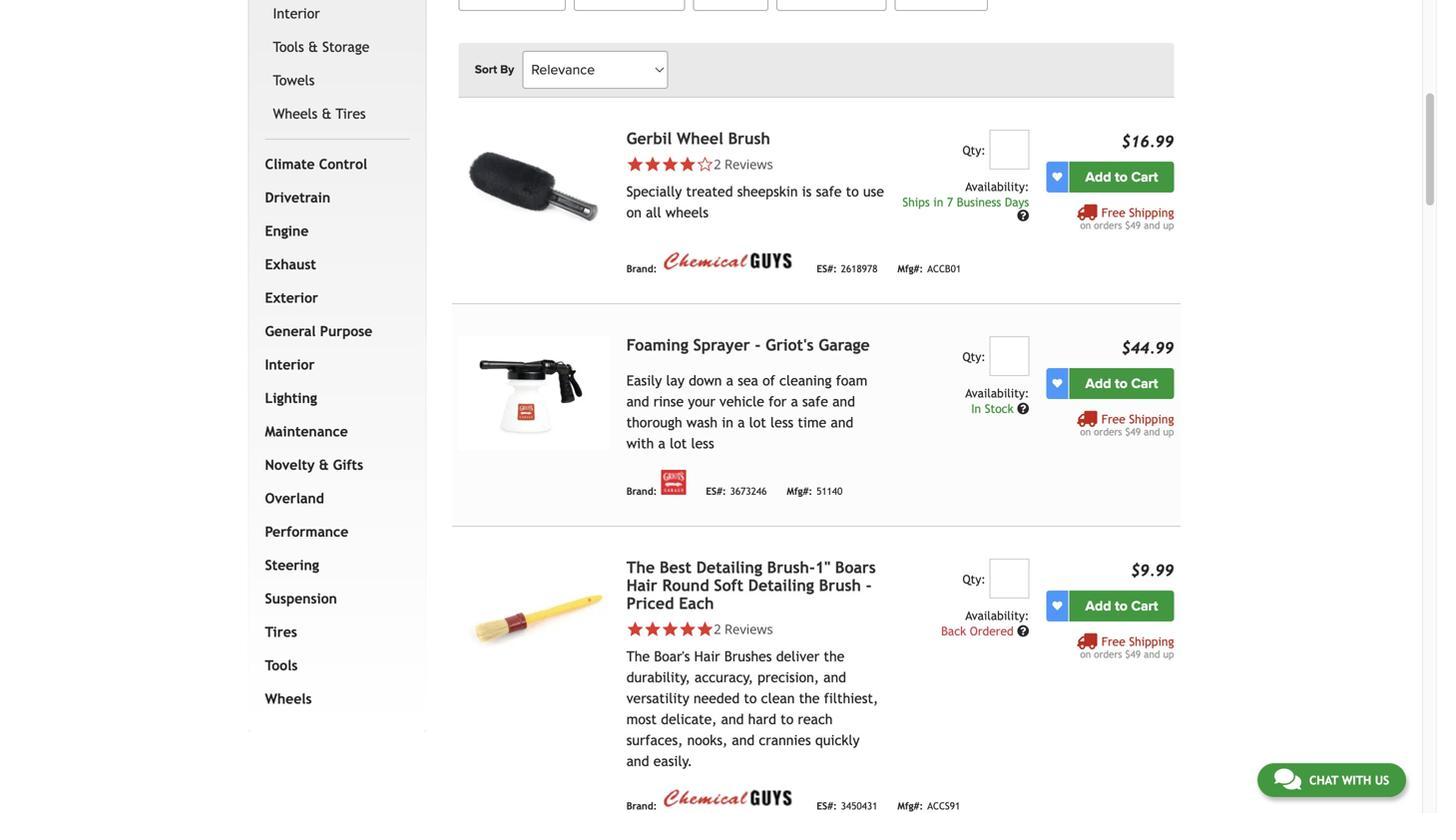 Task type: describe. For each thing, give the bounding box(es) containing it.
star image down each
[[697, 621, 714, 638]]

ordered
[[970, 624, 1014, 638]]

add to wish list image for $16.99
[[1053, 172, 1063, 182]]

$49 for $9.99
[[1126, 649, 1141, 660]]

safe inside specially treated sheepskin is safe to use on all wheels
[[816, 183, 842, 199]]

and down 'surfaces,'
[[627, 754, 650, 770]]

filthiest,
[[824, 691, 879, 707]]

es#: for brush-
[[817, 801, 837, 812]]

thorough
[[627, 415, 683, 431]]

the for the best detailing brush-1" boars hair round soft detailing brush - priced each
[[627, 558, 655, 577]]

and down $9.99
[[1144, 649, 1161, 660]]

up for $9.99
[[1164, 649, 1175, 660]]

specially
[[627, 183, 682, 199]]

general purpose
[[265, 323, 373, 339]]

2 for detailing
[[714, 620, 722, 638]]

wheels for wheels
[[265, 691, 312, 707]]

1 horizontal spatial the
[[824, 649, 845, 665]]

tools for tools & storage
[[273, 39, 304, 55]]

free for $9.99
[[1102, 635, 1126, 649]]

free shipping on orders $49 and up for $9.99
[[1081, 635, 1175, 660]]

3673246
[[731, 486, 767, 497]]

business
[[957, 195, 1002, 209]]

0 vertical spatial interior link
[[269, 0, 406, 30]]

cart for $9.99
[[1132, 598, 1159, 615]]

nooks,
[[688, 733, 728, 749]]

maintenance
[[265, 424, 348, 440]]

shipping for $44.99
[[1130, 412, 1175, 426]]

add to wish list image
[[1053, 379, 1063, 389]]

performance link
[[261, 516, 406, 549]]

orders for $44.99
[[1095, 426, 1123, 438]]

general purpose link
[[261, 315, 406, 348]]

control
[[319, 156, 367, 172]]

1 vertical spatial tires
[[265, 624, 297, 640]]

in
[[972, 402, 982, 416]]

brand: for griot's
[[627, 486, 657, 497]]

back
[[942, 624, 967, 638]]

es#: 3673246
[[706, 486, 767, 497]]

general
[[265, 323, 316, 339]]

star image down gerbil wheel brush link
[[679, 156, 697, 173]]

chat with us link
[[1258, 764, 1407, 798]]

gifts
[[333, 457, 363, 473]]

7
[[947, 195, 954, 209]]

hair inside the best detailing brush-1" boars hair round soft detailing brush - priced each
[[627, 576, 658, 595]]

2 reviews for brush
[[714, 155, 774, 173]]

novelty & gifts
[[265, 457, 363, 473]]

1"
[[815, 558, 831, 577]]

chat
[[1310, 774, 1339, 788]]

reviews for detailing
[[725, 620, 774, 638]]

$9.99
[[1131, 561, 1175, 580]]

gerbil wheel brush link
[[627, 129, 771, 148]]

0 vertical spatial es#:
[[817, 263, 837, 275]]

question circle image
[[1018, 625, 1030, 637]]

and right time
[[831, 415, 854, 431]]

& for gifts
[[319, 457, 329, 473]]

hair inside the boar's hair brushes deliver the durability, accuracy, precision, and versatility needed to clean the filthiest, most delicate, and hard to reach surfaces, nooks, and crannies quickly and easily.
[[695, 649, 721, 665]]

most
[[627, 712, 657, 728]]

1 brand: from the top
[[627, 263, 657, 275]]

tools & storage link
[[269, 30, 406, 64]]

up for $16.99
[[1164, 219, 1175, 231]]

tools for tools
[[265, 658, 298, 674]]

empty star image
[[697, 156, 714, 173]]

ships in 7 business days
[[903, 195, 1030, 209]]

towels link
[[269, 64, 406, 97]]

clean
[[761, 691, 795, 707]]

exterior
[[265, 290, 318, 306]]

brush-
[[768, 558, 815, 577]]

es#: 2618978
[[817, 263, 878, 275]]

2 for brush
[[714, 155, 722, 173]]

shipping for $16.99
[[1130, 205, 1175, 219]]

use
[[864, 183, 885, 199]]

to inside specially treated sheepskin is safe to use on all wheels
[[846, 183, 859, 199]]

car care subcategories element
[[265, 0, 410, 140]]

your
[[688, 394, 716, 410]]

$44.99
[[1122, 339, 1175, 357]]

2618978
[[841, 263, 878, 275]]

performance
[[265, 524, 349, 540]]

for
[[769, 394, 787, 410]]

comments image
[[1275, 768, 1302, 792]]

tires link
[[261, 616, 406, 649]]

mfg#: accb01
[[898, 263, 962, 275]]

chemical guys - corporate logo image for gerbil wheel brush
[[661, 250, 797, 272]]

time
[[798, 415, 827, 431]]

boar's
[[654, 649, 690, 665]]

safe inside easily lay down a sea of cleaning foam and rinse your vehicle for a safe and thorough wash in a lot less time and with a lot less
[[803, 394, 829, 410]]

cleaning
[[780, 373, 832, 389]]

chat with us
[[1310, 774, 1390, 788]]

a right for
[[791, 394, 799, 410]]

and down 'foam'
[[833, 394, 856, 410]]

each
[[679, 594, 714, 613]]

1 vertical spatial lot
[[670, 436, 687, 452]]

the for the boar's hair brushes deliver the durability, accuracy, precision, and versatility needed to clean the filthiest, most delicate, and hard to reach surfaces, nooks, and crannies quickly and easily.
[[627, 649, 650, 665]]

cart for $44.99
[[1132, 375, 1159, 392]]

add to cart button for $9.99
[[1070, 591, 1175, 622]]

foam
[[836, 373, 868, 389]]

mfg#: for 1"
[[898, 801, 924, 812]]

es#3450431 - accs91 - the best detailing brush-1" boars hair round soft detailing brush - priced each - the boar's hair brushes deliver the durability, accuracy, precision, and versatility needed to clean the filthiest, most delicate, and hard to reach surfaces, nooks, and crannies quickly and easily. - chemical guys - audi bmw volkswagen mercedes benz mini porsche image
[[459, 559, 611, 673]]

reviews for brush
[[725, 155, 774, 173]]

tires inside 'link'
[[336, 106, 366, 122]]

wheels & tires
[[273, 106, 366, 122]]

3450431
[[841, 801, 878, 812]]

add to cart button for $16.99
[[1070, 162, 1175, 192]]

reach
[[798, 712, 833, 728]]

foaming
[[627, 336, 689, 354]]

wheels
[[666, 204, 709, 220]]

& for tires
[[322, 106, 332, 122]]

0 vertical spatial lot
[[750, 415, 767, 431]]

climate
[[265, 156, 315, 172]]

sea
[[738, 373, 759, 389]]

and down $44.99 on the right
[[1144, 426, 1161, 438]]

durability,
[[627, 670, 691, 686]]

wheels link
[[261, 683, 406, 716]]

lighting
[[265, 390, 317, 406]]

needed
[[694, 691, 740, 707]]

climate control link
[[261, 148, 406, 181]]

a down vehicle
[[738, 415, 745, 431]]

on for $44.99
[[1081, 426, 1092, 438]]

and down $16.99 on the top
[[1144, 219, 1161, 231]]

qty: for the best detailing brush-1" boars hair round soft detailing brush - priced each
[[963, 572, 986, 586]]

steering link
[[261, 549, 406, 582]]

on for $9.99
[[1081, 649, 1092, 660]]

1 vertical spatial interior link
[[261, 348, 406, 382]]

availability: for $16.99
[[966, 180, 1030, 194]]

mfg#: accs91
[[898, 801, 961, 812]]

rinse
[[654, 394, 684, 410]]

the boar's hair brushes deliver the durability, accuracy, precision, and versatility needed to clean the filthiest, most delicate, and hard to reach surfaces, nooks, and crannies quickly and easily.
[[627, 649, 879, 770]]

0 vertical spatial in
[[934, 195, 944, 209]]

1 vertical spatial the
[[799, 691, 820, 707]]

hard
[[749, 712, 777, 728]]

treated
[[686, 183, 733, 199]]

novelty
[[265, 457, 315, 473]]

priced
[[627, 594, 674, 613]]

question circle image for foaming sprayer - griot's garage
[[1018, 403, 1030, 415]]

es#3673246 - 51140 - foaming sprayer - griot's garage - easily lay down a sea of cleaning foam and rinse your vehicle for a safe and thorough wash in a lot less time and with a lot less - griot's - audi bmw volkswagen mercedes benz mini porsche image
[[459, 336, 611, 450]]

availability: for $9.99
[[966, 609, 1030, 623]]

sheepskin
[[738, 183, 798, 199]]

engine
[[265, 223, 309, 239]]

detailing left 1"
[[749, 576, 815, 595]]

us
[[1376, 774, 1390, 788]]

0 vertical spatial brush
[[729, 129, 771, 148]]

back ordered
[[942, 624, 1018, 638]]

sort
[[475, 62, 497, 77]]

engine link
[[261, 214, 406, 248]]

$49 for $44.99
[[1126, 426, 1141, 438]]



Task type: locate. For each thing, give the bounding box(es) containing it.
1 horizontal spatial lot
[[750, 415, 767, 431]]

cart down $9.99
[[1132, 598, 1159, 615]]

1 vertical spatial reviews
[[725, 620, 774, 638]]

1 vertical spatial free
[[1102, 412, 1126, 426]]

suspension link
[[261, 582, 406, 616]]

ships
[[903, 195, 930, 209]]

1 vertical spatial up
[[1164, 426, 1175, 438]]

less
[[771, 415, 794, 431], [691, 436, 715, 452]]

1 add to cart button from the top
[[1070, 162, 1175, 192]]

&
[[308, 39, 318, 55], [322, 106, 332, 122], [319, 457, 329, 473]]

steering
[[265, 557, 319, 573]]

1 cart from the top
[[1132, 169, 1159, 185]]

es#: left 3450431
[[817, 801, 837, 812]]

add to cart button down $9.99
[[1070, 591, 1175, 622]]

es#: for griot's
[[706, 486, 727, 497]]

up down $9.99
[[1164, 649, 1175, 660]]

0 vertical spatial tires
[[336, 106, 366, 122]]

1 shipping from the top
[[1130, 205, 1175, 219]]

a left sea
[[727, 373, 734, 389]]

the inside the best detailing brush-1" boars hair round soft detailing brush - priced each
[[627, 558, 655, 577]]

detailing up each
[[697, 558, 763, 577]]

0 vertical spatial hair
[[627, 576, 658, 595]]

tools
[[273, 39, 304, 55], [265, 658, 298, 674]]

add for $9.99
[[1086, 598, 1112, 615]]

3 up from the top
[[1164, 649, 1175, 660]]

orders for $16.99
[[1095, 219, 1123, 231]]

add to cart for $44.99
[[1086, 375, 1159, 392]]

0 vertical spatial add
[[1086, 169, 1112, 185]]

brush inside the best detailing brush-1" boars hair round soft detailing brush - priced each
[[819, 576, 862, 595]]

3 orders from the top
[[1095, 649, 1123, 660]]

the right the deliver
[[824, 649, 845, 665]]

free shipping on orders $49 and up down $9.99
[[1081, 635, 1175, 660]]

tools up towels
[[273, 39, 304, 55]]

question circle image
[[1018, 209, 1030, 221], [1018, 403, 1030, 415]]

0 horizontal spatial the
[[799, 691, 820, 707]]

2 vertical spatial mfg#:
[[898, 801, 924, 812]]

1 vertical spatial hair
[[695, 649, 721, 665]]

0 vertical spatial less
[[771, 415, 794, 431]]

round
[[663, 576, 710, 595]]

qty: up the business at the top of the page
[[963, 143, 986, 157]]

cart
[[1132, 169, 1159, 185], [1132, 375, 1159, 392], [1132, 598, 1159, 615]]

1 vertical spatial es#:
[[706, 486, 727, 497]]

free shipping on orders $49 and up down $16.99 on the top
[[1081, 205, 1175, 231]]

add to cart button down $16.99 on the top
[[1070, 162, 1175, 192]]

3 brand: from the top
[[627, 801, 657, 812]]

2 free shipping on orders $49 and up from the top
[[1081, 412, 1175, 438]]

tires down suspension
[[265, 624, 297, 640]]

mfg#: for garage
[[787, 486, 813, 497]]

1 up from the top
[[1164, 219, 1175, 231]]

foaming sprayer - griot's garage
[[627, 336, 870, 354]]

0 vertical spatial 2
[[714, 155, 722, 173]]

qty: for foaming sprayer - griot's garage
[[963, 350, 986, 364]]

1 vertical spatial add to cart button
[[1070, 368, 1175, 399]]

1 $49 from the top
[[1126, 219, 1141, 231]]

1 add to wish list image from the top
[[1053, 172, 1063, 182]]

sprayer
[[694, 336, 750, 354]]

the left best
[[627, 558, 655, 577]]

down
[[689, 373, 722, 389]]

1 the from the top
[[627, 558, 655, 577]]

1 free shipping on orders $49 and up from the top
[[1081, 205, 1175, 231]]

2 vertical spatial brand:
[[627, 801, 657, 812]]

0 vertical spatial free
[[1102, 205, 1126, 219]]

interior up tools & storage
[[273, 5, 320, 21]]

0 vertical spatial up
[[1164, 219, 1175, 231]]

the up reach
[[799, 691, 820, 707]]

in left 7
[[934, 195, 944, 209]]

exhaust
[[265, 256, 316, 272]]

add to cart down $9.99
[[1086, 598, 1159, 615]]

1 vertical spatial shipping
[[1130, 412, 1175, 426]]

star image
[[679, 156, 697, 173], [644, 621, 662, 638], [697, 621, 714, 638]]

2 vertical spatial free
[[1102, 635, 1126, 649]]

delicate,
[[661, 712, 717, 728]]

None number field
[[990, 130, 1030, 170], [990, 336, 1030, 376], [990, 559, 1030, 599], [990, 130, 1030, 170], [990, 336, 1030, 376], [990, 559, 1030, 599]]

mfg#: left accb01
[[898, 263, 924, 275]]

0 horizontal spatial -
[[755, 336, 761, 354]]

up down $44.99 on the right
[[1164, 426, 1175, 438]]

availability: up stock
[[966, 386, 1030, 400]]

0 vertical spatial qty:
[[963, 143, 986, 157]]

2 up from the top
[[1164, 426, 1175, 438]]

add
[[1086, 169, 1112, 185], [1086, 375, 1112, 392], [1086, 598, 1112, 615]]

cart down $44.99 on the right
[[1132, 375, 1159, 392]]

es#: 3450431
[[817, 801, 878, 812]]

2 vertical spatial add to cart
[[1086, 598, 1159, 615]]

2 chemical guys - corporate logo image from the top
[[661, 788, 797, 810]]

3 availability: from the top
[[966, 609, 1030, 623]]

wheels down towels
[[273, 106, 318, 122]]

1 vertical spatial add
[[1086, 375, 1112, 392]]

in inside easily lay down a sea of cleaning foam and rinse your vehicle for a safe and thorough wash in a lot less time and with a lot less
[[722, 415, 734, 431]]

interior down general
[[265, 357, 315, 373]]

1 horizontal spatial in
[[934, 195, 944, 209]]

3 add from the top
[[1086, 598, 1112, 615]]

0 vertical spatial safe
[[816, 183, 842, 199]]

0 horizontal spatial in
[[722, 415, 734, 431]]

1 horizontal spatial less
[[771, 415, 794, 431]]

suspension
[[265, 591, 337, 607]]

1 reviews from the top
[[725, 155, 774, 173]]

chemical guys - corporate logo image down wheels
[[661, 250, 797, 272]]

1 vertical spatial with
[[1343, 774, 1372, 788]]

2 cart from the top
[[1132, 375, 1159, 392]]

0 vertical spatial tools
[[273, 39, 304, 55]]

qty: for gerbil wheel brush
[[963, 143, 986, 157]]

& down towels link at the top left of the page
[[322, 106, 332, 122]]

2 free from the top
[[1102, 412, 1126, 426]]

tools & storage
[[273, 39, 370, 55]]

2 vertical spatial add
[[1086, 598, 1112, 615]]

1 vertical spatial question circle image
[[1018, 403, 1030, 415]]

easily lay down a sea of cleaning foam and rinse your vehicle for a safe and thorough wash in a lot less time and with a lot less
[[627, 373, 868, 452]]

2 vertical spatial free shipping on orders $49 and up
[[1081, 635, 1175, 660]]

& left the storage
[[308, 39, 318, 55]]

1 vertical spatial orders
[[1095, 426, 1123, 438]]

2 shipping from the top
[[1130, 412, 1175, 426]]

1 availability: from the top
[[966, 180, 1030, 194]]

1 orders from the top
[[1095, 219, 1123, 231]]

$49 down $44.99 on the right
[[1126, 426, 1141, 438]]

is
[[802, 183, 812, 199]]

the up durability,
[[627, 649, 650, 665]]

2 2 from the top
[[714, 620, 722, 638]]

free for $16.99
[[1102, 205, 1126, 219]]

1 horizontal spatial brush
[[819, 576, 862, 595]]

2 vertical spatial availability:
[[966, 609, 1030, 623]]

drivetrain link
[[261, 181, 406, 214]]

accb01
[[928, 263, 962, 275]]

1 vertical spatial mfg#:
[[787, 486, 813, 497]]

1 horizontal spatial with
[[1343, 774, 1372, 788]]

exhaust link
[[261, 248, 406, 281]]

2 reviews up 'brushes'
[[714, 620, 774, 638]]

1 vertical spatial cart
[[1132, 375, 1159, 392]]

garage
[[819, 336, 870, 354]]

tires down towels link at the top left of the page
[[336, 106, 366, 122]]

free shipping on orders $49 and up for $44.99
[[1081, 412, 1175, 438]]

1 qty: from the top
[[963, 143, 986, 157]]

& left gifts
[[319, 457, 329, 473]]

qty:
[[963, 143, 986, 157], [963, 350, 986, 364], [963, 572, 986, 586]]

0 vertical spatial free shipping on orders $49 and up
[[1081, 205, 1175, 231]]

2 availability: from the top
[[966, 386, 1030, 400]]

0 vertical spatial interior
[[273, 5, 320, 21]]

and up filthiest,
[[824, 670, 847, 686]]

brand: left griot's - corporate logo
[[627, 486, 657, 497]]

and down hard at the bottom right of page
[[732, 733, 755, 749]]

0 vertical spatial availability:
[[966, 180, 1030, 194]]

and
[[1144, 219, 1161, 231], [627, 394, 650, 410], [833, 394, 856, 410], [831, 415, 854, 431], [1144, 426, 1161, 438], [1144, 649, 1161, 660], [824, 670, 847, 686], [722, 712, 744, 728], [732, 733, 755, 749], [627, 754, 650, 770]]

climate control
[[265, 156, 367, 172]]

wheel
[[677, 129, 724, 148]]

easily
[[627, 373, 662, 389]]

free shipping on orders $49 and up down $44.99 on the right
[[1081, 412, 1175, 438]]

brand: for brush-
[[627, 801, 657, 812]]

tools link
[[261, 649, 406, 683]]

1 vertical spatial 2
[[714, 620, 722, 638]]

towels
[[273, 72, 315, 88]]

2 down each
[[714, 620, 722, 638]]

1 2 from the top
[[714, 155, 722, 173]]

0 vertical spatial add to cart button
[[1070, 162, 1175, 192]]

with inside "link"
[[1343, 774, 1372, 788]]

2 question circle image from the top
[[1018, 403, 1030, 415]]

interior
[[273, 5, 320, 21], [265, 357, 315, 373]]

2 2 reviews from the top
[[714, 620, 774, 638]]

free
[[1102, 205, 1126, 219], [1102, 412, 1126, 426], [1102, 635, 1126, 649]]

and down needed
[[722, 712, 744, 728]]

free for $44.99
[[1102, 412, 1126, 426]]

2 reviews link
[[627, 155, 885, 173], [714, 155, 774, 173], [627, 620, 885, 638], [714, 620, 774, 638]]

- right 1"
[[866, 576, 872, 595]]

sort by
[[475, 62, 515, 77]]

2 qty: from the top
[[963, 350, 986, 364]]

shipping down $44.99 on the right
[[1130, 412, 1175, 426]]

best
[[660, 558, 692, 577]]

orders for $9.99
[[1095, 649, 1123, 660]]

chemical guys - corporate logo image for the best detailing brush-1" boars hair round soft detailing brush - priced each
[[661, 788, 797, 810]]

0 horizontal spatial less
[[691, 436, 715, 452]]

add for $16.99
[[1086, 169, 1112, 185]]

1 vertical spatial safe
[[803, 394, 829, 410]]

51140
[[817, 486, 843, 497]]

0 horizontal spatial hair
[[627, 576, 658, 595]]

add to cart for $16.99
[[1086, 169, 1159, 185]]

2 vertical spatial es#:
[[817, 801, 837, 812]]

2 vertical spatial qty:
[[963, 572, 986, 586]]

detailing
[[697, 558, 763, 577], [749, 576, 815, 595]]

deliver
[[777, 649, 820, 665]]

1 2 reviews from the top
[[714, 155, 774, 173]]

overland
[[265, 491, 324, 507]]

gerbil
[[627, 129, 672, 148]]

free down $16.99 on the top
[[1102, 205, 1126, 219]]

& for storage
[[308, 39, 318, 55]]

0 vertical spatial &
[[308, 39, 318, 55]]

es#: left 3673246
[[706, 486, 727, 497]]

drivetrain
[[265, 190, 331, 206]]

hair up accuracy,
[[695, 649, 721, 665]]

wheels for wheels & tires
[[273, 106, 318, 122]]

up down $16.99 on the top
[[1164, 219, 1175, 231]]

on
[[627, 204, 642, 220], [1081, 219, 1092, 231], [1081, 426, 1092, 438], [1081, 649, 1092, 660]]

1 vertical spatial -
[[866, 576, 872, 595]]

1 vertical spatial chemical guys - corporate logo image
[[661, 788, 797, 810]]

less down for
[[771, 415, 794, 431]]

3 $49 from the top
[[1126, 649, 1141, 660]]

free shipping on orders $49 and up
[[1081, 205, 1175, 231], [1081, 412, 1175, 438], [1081, 635, 1175, 660]]

1 vertical spatial less
[[691, 436, 715, 452]]

2 $49 from the top
[[1126, 426, 1141, 438]]

2 add to wish list image from the top
[[1053, 601, 1063, 611]]

0 horizontal spatial tires
[[265, 624, 297, 640]]

3 free shipping on orders $49 and up from the top
[[1081, 635, 1175, 660]]

wash
[[687, 415, 718, 431]]

brush
[[729, 129, 771, 148], [819, 576, 862, 595]]

0 horizontal spatial with
[[627, 436, 654, 452]]

wheels inside "wheels & tires" 'link'
[[273, 106, 318, 122]]

the
[[824, 649, 845, 665], [799, 691, 820, 707]]

wheels down tools 'link'
[[265, 691, 312, 707]]

brand: down the all
[[627, 263, 657, 275]]

2 add to cart from the top
[[1086, 375, 1159, 392]]

2 orders from the top
[[1095, 426, 1123, 438]]

0 vertical spatial mfg#:
[[898, 263, 924, 275]]

1 free from the top
[[1102, 205, 1126, 219]]

1 vertical spatial tools
[[265, 658, 298, 674]]

3 free from the top
[[1102, 635, 1126, 649]]

0 vertical spatial the
[[627, 558, 655, 577]]

1 horizontal spatial tires
[[336, 106, 366, 122]]

0 vertical spatial shipping
[[1130, 205, 1175, 219]]

brush right the brush-
[[819, 576, 862, 595]]

purpose
[[320, 323, 373, 339]]

tools inside "tools & storage" 'link'
[[273, 39, 304, 55]]

$49 down $16.99 on the top
[[1126, 219, 1141, 231]]

es#: left "2618978"
[[817, 263, 837, 275]]

cart down $16.99 on the top
[[1132, 169, 1159, 185]]

reviews up sheepskin
[[725, 155, 774, 173]]

qty: up in
[[963, 350, 986, 364]]

tools inside tools 'link'
[[265, 658, 298, 674]]

a down thorough
[[659, 436, 666, 452]]

add to wish list image
[[1053, 172, 1063, 182], [1053, 601, 1063, 611]]

days
[[1005, 195, 1030, 209]]

brush right wheel
[[729, 129, 771, 148]]

1 add from the top
[[1086, 169, 1112, 185]]

0 vertical spatial -
[[755, 336, 761, 354]]

less down wash
[[691, 436, 715, 452]]

foaming sprayer - griot's garage link
[[627, 336, 870, 354]]

add to cart button
[[1070, 162, 1175, 192], [1070, 368, 1175, 399], [1070, 591, 1175, 622]]

cart for $16.99
[[1132, 169, 1159, 185]]

3 add to cart from the top
[[1086, 598, 1159, 615]]

wheels inside wheels link
[[265, 691, 312, 707]]

1 vertical spatial in
[[722, 415, 734, 431]]

- left griot's
[[755, 336, 761, 354]]

novelty & gifts link
[[261, 449, 406, 482]]

add to cart button for $44.99
[[1070, 368, 1175, 399]]

- inside the best detailing brush-1" boars hair round soft detailing brush - priced each
[[866, 576, 872, 595]]

0 vertical spatial with
[[627, 436, 654, 452]]

lot down wash
[[670, 436, 687, 452]]

0 vertical spatial add to cart
[[1086, 169, 1159, 185]]

the inside the boar's hair brushes deliver the durability, accuracy, precision, and versatility needed to clean the filthiest, most delicate, and hard to reach surfaces, nooks, and crannies quickly and easily.
[[627, 649, 650, 665]]

2 vertical spatial orders
[[1095, 649, 1123, 660]]

quickly
[[816, 733, 860, 749]]

griot's - corporate logo image
[[661, 470, 686, 495]]

2 up "treated"
[[714, 155, 722, 173]]

2 vertical spatial shipping
[[1130, 635, 1175, 649]]

the best detailing brush-1" boars hair round soft detailing brush - priced each link
[[627, 558, 876, 613]]

interior for top interior link
[[273, 5, 320, 21]]

add to cart down $44.99 on the right
[[1086, 375, 1159, 392]]

2 reviews from the top
[[725, 620, 774, 638]]

tools down tires link
[[265, 658, 298, 674]]

2 reviews
[[714, 155, 774, 173], [714, 620, 774, 638]]

with inside easily lay down a sea of cleaning foam and rinse your vehicle for a safe and thorough wash in a lot less time and with a lot less
[[627, 436, 654, 452]]

1 add to cart from the top
[[1086, 169, 1159, 185]]

brand:
[[627, 263, 657, 275], [627, 486, 657, 497], [627, 801, 657, 812]]

shipping for $9.99
[[1130, 635, 1175, 649]]

0 vertical spatial chemical guys - corporate logo image
[[661, 250, 797, 272]]

star image down priced
[[644, 621, 662, 638]]

$49 for $16.99
[[1126, 219, 1141, 231]]

vehicle
[[720, 394, 765, 410]]

0 vertical spatial add to wish list image
[[1053, 172, 1063, 182]]

chemical guys - corporate logo image down the nooks,
[[661, 788, 797, 810]]

accuracy,
[[695, 670, 754, 686]]

griot's
[[766, 336, 814, 354]]

mfg#: left 51140
[[787, 486, 813, 497]]

1 vertical spatial add to wish list image
[[1053, 601, 1063, 611]]

shipping down $16.99 on the top
[[1130, 205, 1175, 219]]

safe right 'is'
[[816, 183, 842, 199]]

interior inside car care subcategories element
[[273, 5, 320, 21]]

boars
[[836, 558, 876, 577]]

2 the from the top
[[627, 649, 650, 665]]

hair left best
[[627, 576, 658, 595]]

2 vertical spatial cart
[[1132, 598, 1159, 615]]

0 vertical spatial the
[[824, 649, 845, 665]]

0 horizontal spatial brush
[[729, 129, 771, 148]]

2 add to cart button from the top
[[1070, 368, 1175, 399]]

qty: up the back ordered
[[963, 572, 986, 586]]

add for $44.99
[[1086, 375, 1112, 392]]

with down thorough
[[627, 436, 654, 452]]

0 vertical spatial cart
[[1132, 169, 1159, 185]]

lot down vehicle
[[750, 415, 767, 431]]

maintenance link
[[261, 415, 406, 449]]

storage
[[323, 39, 370, 55]]

interior for the bottom interior link
[[265, 357, 315, 373]]

availability: up the business at the top of the page
[[966, 180, 1030, 194]]

1 vertical spatial availability:
[[966, 386, 1030, 400]]

add to cart for $9.99
[[1086, 598, 1159, 615]]

3 cart from the top
[[1132, 598, 1159, 615]]

2 vertical spatial up
[[1164, 649, 1175, 660]]

1 vertical spatial 2 reviews
[[714, 620, 774, 638]]

interior link up the storage
[[269, 0, 406, 30]]

1 vertical spatial wheels
[[265, 691, 312, 707]]

availability: up ordered
[[966, 609, 1030, 623]]

brand: down easily.
[[627, 801, 657, 812]]

safe up time
[[803, 394, 829, 410]]

on for $16.99
[[1081, 219, 1092, 231]]

1 chemical guys - corporate logo image from the top
[[661, 250, 797, 272]]

versatility
[[627, 691, 690, 707]]

3 qty: from the top
[[963, 572, 986, 586]]

with left us at right bottom
[[1343, 774, 1372, 788]]

2 brand: from the top
[[627, 486, 657, 497]]

0 vertical spatial wheels
[[273, 106, 318, 122]]

in down vehicle
[[722, 415, 734, 431]]

hair
[[627, 576, 658, 595], [695, 649, 721, 665]]

add to cart
[[1086, 169, 1159, 185], [1086, 375, 1159, 392], [1086, 598, 1159, 615]]

0 horizontal spatial lot
[[670, 436, 687, 452]]

1 question circle image from the top
[[1018, 209, 1030, 221]]

free down $44.99 on the right
[[1102, 412, 1126, 426]]

tires
[[336, 106, 366, 122], [265, 624, 297, 640]]

add to cart button down $44.99 on the right
[[1070, 368, 1175, 399]]

exterior link
[[261, 281, 406, 315]]

1 vertical spatial add to cart
[[1086, 375, 1159, 392]]

of
[[763, 373, 776, 389]]

0 vertical spatial orders
[[1095, 219, 1123, 231]]

0 vertical spatial 2 reviews
[[714, 155, 774, 173]]

and down easily
[[627, 394, 650, 410]]

question circle image right stock
[[1018, 403, 1030, 415]]

1 vertical spatial &
[[322, 106, 332, 122]]

2 reviews up sheepskin
[[714, 155, 774, 173]]

star image
[[627, 156, 644, 173], [644, 156, 662, 173], [662, 156, 679, 173], [627, 621, 644, 638], [662, 621, 679, 638], [679, 621, 697, 638]]

wheels & tires link
[[269, 97, 406, 131]]

availability:
[[966, 180, 1030, 194], [966, 386, 1030, 400], [966, 609, 1030, 623]]

on inside specially treated sheepskin is safe to use on all wheels
[[627, 204, 642, 220]]

question circle image down days in the top of the page
[[1018, 209, 1030, 221]]

free shipping on orders $49 and up for $16.99
[[1081, 205, 1175, 231]]

shipping down $9.99
[[1130, 635, 1175, 649]]

es#2618978 - accb01 - gerbil wheel brush - specially treated sheepskin is safe to use on all wheels - chemical guys - audi bmw volkswagen mercedes benz mini porsche image
[[459, 130, 611, 243]]

reviews up 'brushes'
[[725, 620, 774, 638]]

by
[[500, 62, 515, 77]]

1 vertical spatial qty:
[[963, 350, 986, 364]]

1 vertical spatial free shipping on orders $49 and up
[[1081, 412, 1175, 438]]

1 vertical spatial brush
[[819, 576, 862, 595]]

mfg#: left accs91
[[898, 801, 924, 812]]

es#:
[[817, 263, 837, 275], [706, 486, 727, 497], [817, 801, 837, 812]]

1 vertical spatial $49
[[1126, 426, 1141, 438]]

-
[[755, 336, 761, 354], [866, 576, 872, 595]]

interior link down purpose
[[261, 348, 406, 382]]

2 add from the top
[[1086, 375, 1112, 392]]

overland link
[[261, 482, 406, 516]]

2 vertical spatial &
[[319, 457, 329, 473]]

add to cart down $16.99 on the top
[[1086, 169, 1159, 185]]

all
[[646, 204, 662, 220]]

$49 down $9.99
[[1126, 649, 1141, 660]]

easily.
[[654, 754, 693, 770]]

0 vertical spatial $49
[[1126, 219, 1141, 231]]

0 vertical spatial reviews
[[725, 155, 774, 173]]

add to wish list image for $9.99
[[1053, 601, 1063, 611]]

up for $44.99
[[1164, 426, 1175, 438]]

3 add to cart button from the top
[[1070, 591, 1175, 622]]

question circle image for gerbil wheel brush
[[1018, 209, 1030, 221]]

2 reviews for detailing
[[714, 620, 774, 638]]

2 vertical spatial $49
[[1126, 649, 1141, 660]]

3 shipping from the top
[[1130, 635, 1175, 649]]

free right question circle icon
[[1102, 635, 1126, 649]]

1 horizontal spatial hair
[[695, 649, 721, 665]]

2 vertical spatial add to cart button
[[1070, 591, 1175, 622]]

1 vertical spatial interior
[[265, 357, 315, 373]]

chemical guys - corporate logo image
[[661, 250, 797, 272], [661, 788, 797, 810]]



Task type: vqa. For each thing, say whether or not it's contained in the screenshot.
protected
no



